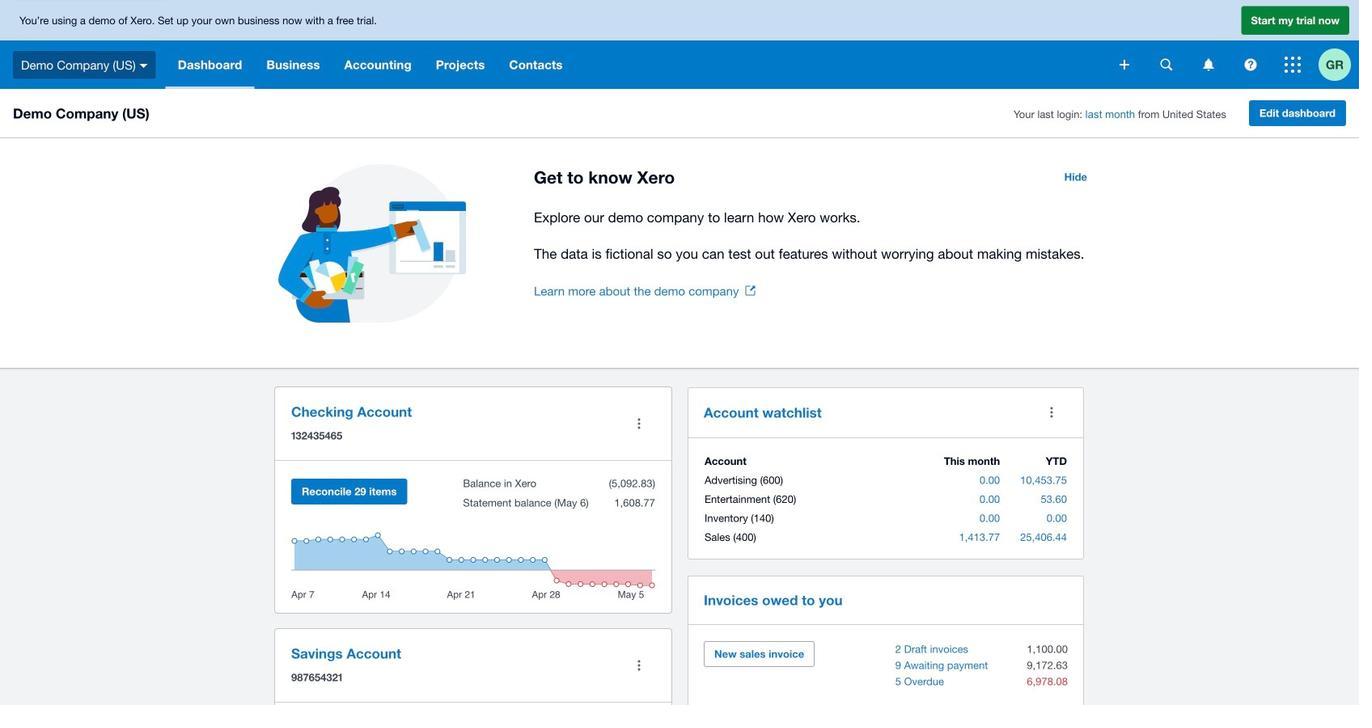 Task type: describe. For each thing, give the bounding box(es) containing it.
1 horizontal spatial svg image
[[1285, 57, 1301, 73]]

1 manage menu toggle image from the top
[[623, 408, 655, 440]]

2 manage menu toggle image from the top
[[623, 650, 655, 682]]

intro banner body element
[[534, 206, 1097, 265]]



Task type: locate. For each thing, give the bounding box(es) containing it.
0 horizontal spatial svg image
[[140, 64, 148, 68]]

svg image
[[1285, 57, 1301, 73], [140, 64, 148, 68]]

0 vertical spatial manage menu toggle image
[[623, 408, 655, 440]]

svg image
[[1161, 59, 1173, 71], [1203, 59, 1214, 71], [1245, 59, 1257, 71], [1120, 60, 1129, 70]]

1 vertical spatial manage menu toggle image
[[623, 650, 655, 682]]

manage menu toggle image
[[623, 408, 655, 440], [623, 650, 655, 682]]

banner
[[0, 0, 1359, 89]]



Task type: vqa. For each thing, say whether or not it's contained in the screenshot.
first svg icon from right
no



